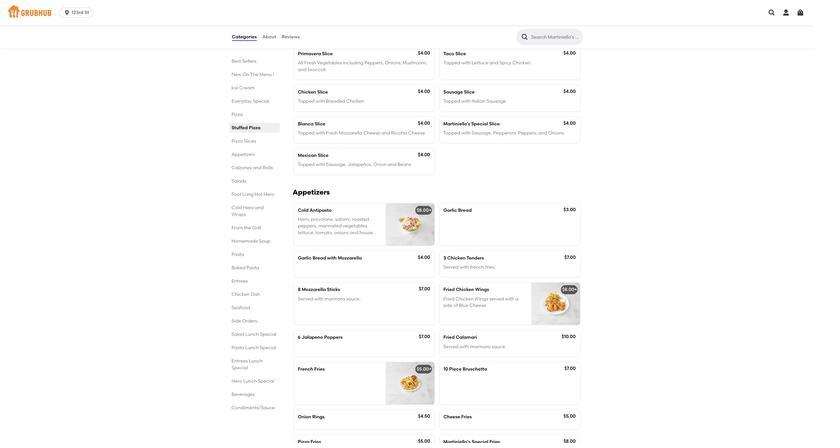 Task type: vqa. For each thing, say whether or not it's contained in the screenshot.


Task type: describe. For each thing, give the bounding box(es) containing it.
st
[[84, 10, 89, 15]]

$4.00 for topped with sausage, pepperoni, peppers, and onions.
[[564, 120, 576, 126]]

chicken inside "fried chicken wings served with a side of blue cheese"
[[456, 296, 474, 302]]

and left ham
[[509, 29, 518, 34]]

1 svg image from the left
[[768, 9, 776, 17]]

$4.00 for topped with fresh mozzarella cheese and ricotta cheese
[[418, 120, 430, 126]]

new
[[232, 72, 241, 77]]

$8.00 + for fried chicken wings served with a side of blue cheese
[[562, 287, 577, 293]]

fried chicken wings served with a side of blue cheese
[[444, 296, 519, 308]]

slice up topped with sausage, pepperoni, peppers, and onions.
[[489, 121, 500, 127]]

and left 'beans'
[[388, 162, 397, 168]]

primavera
[[298, 51, 321, 57]]

reviews
[[282, 34, 300, 40]]

house
[[360, 230, 373, 236]]

hawaiian slice
[[444, 19, 477, 25]]

all
[[298, 60, 303, 66]]

marinated
[[318, 223, 342, 229]]

fries for cheese fries
[[461, 414, 472, 420]]

and inside "all fresh vegetables including peppers, onions, mushroom, and broccoli"
[[298, 67, 307, 72]]

rings
[[312, 414, 325, 420]]

blanca slice
[[298, 121, 325, 127]]

martiniello's
[[444, 121, 470, 127]]

fried for fried chicken wings
[[444, 287, 455, 293]]

0 horizontal spatial appetizers
[[232, 152, 255, 157]]

tomato,
[[316, 230, 333, 236]]

main navigation navigation
[[0, 0, 814, 25]]

primavera slice
[[298, 51, 333, 57]]

slice for topped with diced pineapple and ham
[[466, 19, 477, 25]]

bread for garlic bread with mozzarella
[[313, 255, 326, 261]]

fresh inside "all fresh vegetables including peppers, onions, mushroom, and broccoli"
[[304, 60, 316, 66]]

slice for topped with lettuce and spicy chicken
[[456, 51, 466, 57]]

baked
[[232, 265, 246, 271]]

condiments/sauce
[[232, 405, 275, 411]]

categories button
[[232, 25, 257, 49]]

baked pasta
[[232, 265, 259, 271]]

1 horizontal spatial sausage
[[487, 99, 506, 104]]

onions
[[334, 230, 349, 236]]

$8.00 + for ham, provolone, salami, roasted peppers, marinated vegetables, lettuce, tomato, onions and house dressing.
[[417, 208, 432, 213]]

1 vertical spatial fresh
[[326, 130, 338, 136]]

long
[[243, 192, 254, 197]]

$4.00 for topped with lettuce and spicy chicken
[[564, 50, 576, 56]]

topped for topped with sausage, pepperoni, peppers, and onions.
[[444, 130, 460, 136]]

piece
[[449, 367, 462, 372]]

soup
[[259, 239, 270, 244]]

topped for topped with sausage, jalapeños, onion and beans
[[298, 162, 315, 168]]

orders
[[242, 319, 257, 324]]

cold antipasto
[[298, 208, 332, 213]]

diced
[[472, 29, 484, 34]]

and left spicy at the right of page
[[490, 60, 498, 66]]

calamari
[[456, 335, 477, 340]]

fried chicken wings
[[444, 287, 489, 293]]

french fries
[[298, 367, 325, 372]]

homemade soup
[[232, 239, 270, 244]]

123rd st button
[[60, 7, 96, 18]]

slice for all fresh vegetables including peppers, onions, mushroom, and broccoli
[[322, 51, 333, 57]]

lettuce,
[[298, 230, 315, 236]]

lunch for entrees
[[249, 359, 263, 364]]

and left onions.
[[539, 130, 547, 136]]

1 vertical spatial pizza
[[249, 125, 261, 131]]

$4.00 for all fresh vegetables including peppers, onions, mushroom, and broccoli
[[418, 50, 430, 56]]

8 mozzarella sticks
[[298, 287, 340, 293]]

+ for ham, provolone, salami, roasted peppers, marinated vegetables, lettuce, tomato, onions and house dressing.
[[429, 208, 432, 213]]

topped for topped with lettuce and spicy chicken
[[444, 60, 460, 66]]

vegetables
[[317, 60, 342, 66]]

cheese right "$4.50"
[[444, 414, 460, 420]]

spicy
[[500, 60, 511, 66]]

123rd st
[[72, 10, 89, 15]]

slice for topped with italian sausage
[[464, 89, 475, 95]]

side orders
[[232, 319, 257, 324]]

with for martiniello's special slice
[[461, 130, 471, 136]]

entrees for entrees lunch special
[[232, 359, 248, 364]]

3 svg image from the left
[[797, 9, 805, 17]]

and inside cold hero and wraps
[[255, 205, 264, 211]]

about
[[262, 34, 276, 40]]

!
[[273, 72, 274, 77]]

pepperoni slice
[[298, 19, 333, 25]]

bruschetta
[[463, 367, 487, 372]]

fries for french fries
[[314, 367, 325, 372]]

topped with lettuce and spicy chicken
[[444, 60, 531, 66]]

6 jalapeno poppers
[[298, 335, 343, 340]]

with down tomato,
[[327, 255, 337, 261]]

topped for topped with diced pineapple and ham
[[444, 29, 460, 34]]

$5.00 for $5.00
[[564, 414, 576, 419]]

sauce. for 8 mozzarella sticks
[[346, 296, 361, 302]]

topped with breaded chicken
[[298, 99, 364, 104]]

slice for topped with fresh mozzarella cheese and ricotta cheese
[[315, 121, 325, 127]]

onion rings
[[298, 414, 325, 420]]

$8.00 for fried chicken wings served with a side of blue cheese
[[562, 287, 575, 293]]

with for mexican slice
[[316, 162, 325, 168]]

vegetables,
[[343, 223, 368, 229]]

0 horizontal spatial hero
[[232, 379, 242, 384]]

salad
[[232, 332, 244, 337]]

foot
[[232, 192, 241, 197]]

pasta for pasta lunch special
[[232, 345, 244, 351]]

everyday
[[232, 98, 252, 104]]

+ for fried chicken wings served with a side of blue cheese
[[575, 287, 577, 293]]

peppers, for pepperoni,
[[518, 130, 537, 136]]

including
[[343, 60, 363, 66]]

$4.00 for topped with diced pineapple and ham
[[564, 19, 576, 24]]

1 vertical spatial appetizers
[[293, 188, 330, 196]]

entrees lunch special
[[232, 359, 263, 371]]

antipasto
[[310, 208, 332, 213]]

wings for fried chicken wings
[[475, 287, 489, 293]]

sauce. for fried calamari
[[492, 344, 506, 350]]

sausage slice
[[444, 89, 475, 95]]

of
[[454, 303, 458, 308]]

roasted
[[352, 217, 369, 222]]

from
[[232, 225, 243, 231]]

marinara for 8 mozzarella sticks
[[325, 296, 345, 302]]

$4.00 for topped with italian sausage
[[564, 89, 576, 94]]

and left ricotta
[[381, 130, 390, 136]]

special down "italian" on the right top of page
[[471, 121, 488, 127]]

stuffed pizza
[[232, 125, 261, 131]]

fried for fried chicken wings served with a side of blue cheese
[[444, 296, 455, 302]]

garlic for garlic bread with mozzarella
[[298, 255, 312, 261]]

1 vertical spatial pasta
[[247, 265, 259, 271]]

special for salad lunch special
[[260, 332, 276, 337]]

provolone,
[[311, 217, 334, 222]]

the
[[250, 72, 258, 77]]

french fries image
[[386, 362, 434, 405]]

topped with sausage, jalapeños, onion and beans
[[298, 162, 411, 168]]

menu
[[260, 72, 272, 77]]

wraps
[[232, 212, 246, 217]]

cheese inside "fried chicken wings served with a side of blue cheese"
[[470, 303, 486, 308]]

served for chicken
[[444, 265, 459, 270]]

garlic bread
[[444, 208, 472, 213]]

salad lunch special
[[232, 332, 276, 337]]

served for calamari
[[444, 344, 459, 350]]

special for entrees lunch special
[[232, 365, 248, 371]]

$5.00 for $5.00 +
[[417, 367, 429, 372]]

entrees for entrees
[[232, 279, 248, 284]]

$10.00
[[562, 334, 576, 340]]



Task type: locate. For each thing, give the bounding box(es) containing it.
0 horizontal spatial sausage
[[444, 89, 463, 95]]

cheese fries
[[444, 414, 472, 420]]

1 horizontal spatial onion
[[373, 162, 387, 168]]

special up pasta lunch special
[[260, 332, 276, 337]]

cold up the "wraps"
[[232, 205, 242, 211]]

served with marinara sauce. for calamari
[[444, 344, 506, 350]]

topped for topped with italian sausage
[[444, 99, 460, 104]]

cold
[[232, 205, 242, 211], [298, 208, 309, 213]]

garlic for garlic bread
[[444, 208, 457, 213]]

with for fried calamari
[[460, 344, 469, 350]]

pizza left 'slices'
[[232, 138, 243, 144]]

1 fried from the top
[[444, 287, 455, 293]]

1 horizontal spatial sauce.
[[492, 344, 506, 350]]

1 vertical spatial fries
[[461, 414, 472, 420]]

fried for fried calamari
[[444, 335, 455, 340]]

1 vertical spatial $5.00
[[564, 414, 576, 419]]

sausage, for slice
[[326, 162, 347, 168]]

123rd
[[72, 10, 83, 15]]

served down fried calamari
[[444, 344, 459, 350]]

onion left rings
[[298, 414, 311, 420]]

search icon image
[[521, 33, 529, 41]]

0 vertical spatial peppers,
[[365, 60, 384, 66]]

Search Martiniello's Pizzeria search field
[[531, 34, 580, 40]]

2 vertical spatial pasta
[[232, 345, 244, 351]]

0 vertical spatial fried
[[444, 287, 455, 293]]

sausage right "italian" on the right top of page
[[487, 99, 506, 104]]

0 horizontal spatial $5.00
[[417, 367, 429, 372]]

topped down 'martiniello's'
[[444, 130, 460, 136]]

side
[[232, 319, 241, 324]]

0 horizontal spatial fries
[[314, 367, 325, 372]]

peppers, right pepperoni,
[[518, 130, 537, 136]]

0 horizontal spatial fresh
[[304, 60, 316, 66]]

with down mexican slice
[[316, 162, 325, 168]]

hero up beverages
[[232, 379, 242, 384]]

topped down blanca
[[298, 130, 315, 136]]

1 vertical spatial onion
[[298, 414, 311, 420]]

$8.00 +
[[417, 208, 432, 213], [562, 287, 577, 293]]

mozzarella right "8"
[[302, 287, 326, 293]]

martiniello's special slice
[[444, 121, 500, 127]]

with down calamari
[[460, 344, 469, 350]]

pizza slices
[[232, 138, 256, 144]]

salami,
[[335, 217, 351, 222]]

1 horizontal spatial $8.00
[[562, 287, 575, 293]]

3 chicken tenders
[[444, 255, 484, 261]]

1 horizontal spatial fresh
[[326, 130, 338, 136]]

blue
[[459, 303, 469, 308]]

ice cream
[[232, 85, 255, 91]]

1 horizontal spatial sausage,
[[472, 130, 492, 136]]

slice right blanca
[[315, 121, 325, 127]]

chicken
[[513, 60, 531, 66], [298, 89, 316, 95], [346, 99, 364, 104], [447, 255, 466, 261], [456, 287, 474, 293], [232, 292, 250, 297], [456, 296, 474, 302]]

mexican slice
[[298, 153, 329, 158]]

pizza up the stuffed
[[232, 112, 243, 117]]

$7.00
[[565, 255, 576, 260], [419, 286, 430, 292], [419, 334, 430, 340], [565, 366, 576, 372]]

3 fried from the top
[[444, 335, 455, 340]]

cold antipasto image
[[386, 203, 434, 246]]

entrees down pasta lunch special
[[232, 359, 248, 364]]

slice
[[322, 19, 333, 25], [466, 19, 477, 25], [322, 51, 333, 57], [456, 51, 466, 57], [317, 89, 328, 95], [464, 89, 475, 95], [315, 121, 325, 127], [489, 121, 500, 127], [318, 153, 329, 158]]

0 vertical spatial fries
[[314, 367, 325, 372]]

and inside ham, provolone, salami, roasted peppers, marinated vegetables, lettuce, tomato, onions and house dressing.
[[350, 230, 359, 236]]

pizza up 'slices'
[[249, 125, 261, 131]]

wings for fried chicken wings served with a side of blue cheese
[[475, 296, 488, 302]]

1 horizontal spatial appetizers
[[293, 188, 330, 196]]

with for 3 chicken tenders
[[460, 265, 469, 270]]

and down all
[[298, 67, 307, 72]]

0 vertical spatial marinara
[[325, 296, 345, 302]]

1 vertical spatial hero
[[243, 205, 254, 211]]

topped down chicken slice
[[298, 99, 315, 104]]

fresh up broccoli
[[304, 60, 316, 66]]

onions.
[[548, 130, 565, 136]]

0 vertical spatial pasta
[[232, 252, 244, 257]]

with for 8 mozzarella sticks
[[314, 296, 323, 302]]

fried inside "fried chicken wings served with a side of blue cheese"
[[444, 296, 455, 302]]

topped for topped with breaded chicken
[[298, 99, 315, 104]]

slice right the taco
[[456, 51, 466, 57]]

slice for topped with breaded chicken
[[317, 89, 328, 95]]

0 horizontal spatial onion
[[298, 414, 311, 420]]

2 vertical spatial fried
[[444, 335, 455, 340]]

served for mozzarella
[[298, 296, 313, 302]]

1 vertical spatial wings
[[475, 296, 488, 302]]

slice for topped with sausage, jalapeños, onion and beans
[[318, 153, 329, 158]]

1 vertical spatial marinara
[[470, 344, 491, 350]]

0 horizontal spatial marinara
[[325, 296, 345, 302]]

sausage,
[[472, 130, 492, 136], [326, 162, 347, 168]]

1 vertical spatial $8.00
[[562, 287, 575, 293]]

with for sausage slice
[[461, 99, 471, 104]]

mozzarella up the "topped with sausage, jalapeños, onion and beans"
[[339, 130, 362, 136]]

entrees inside entrees lunch special
[[232, 359, 248, 364]]

2 entrees from the top
[[232, 359, 248, 364]]

lunch for salad
[[245, 332, 259, 337]]

served with marinara sauce. for mozzarella
[[298, 296, 361, 302]]

lunch for pasta
[[245, 345, 259, 351]]

2 vertical spatial pizza
[[232, 138, 243, 144]]

wings up "fried chicken wings served with a side of blue cheese"
[[475, 287, 489, 293]]

0 vertical spatial garlic
[[444, 208, 457, 213]]

topped with fresh mozzarella cheese and ricotta cheese
[[298, 130, 425, 136]]

lunch inside entrees lunch special
[[249, 359, 263, 364]]

new on the menu !
[[232, 72, 274, 77]]

1 vertical spatial sauce.
[[492, 344, 506, 350]]

from the grill
[[232, 225, 261, 231]]

pepperoni
[[298, 19, 321, 25]]

cheese right blue
[[470, 303, 486, 308]]

beans
[[398, 162, 411, 168]]

served with marinara sauce. down calamari
[[444, 344, 506, 350]]

0 horizontal spatial cold
[[232, 205, 242, 211]]

0 vertical spatial +
[[429, 208, 432, 213]]

2 vertical spatial +
[[429, 367, 432, 372]]

with for blanca slice
[[316, 130, 325, 136]]

1 horizontal spatial $8.00 +
[[562, 287, 577, 293]]

onion right jalapeños,
[[373, 162, 387, 168]]

french
[[298, 367, 313, 372]]

garlic bread with mozzarella
[[298, 255, 362, 261]]

fries.
[[485, 265, 496, 270]]

italian
[[472, 99, 486, 104]]

lunch down salad lunch special
[[245, 345, 259, 351]]

0 vertical spatial $8.00 +
[[417, 208, 432, 213]]

onion
[[373, 162, 387, 168], [298, 414, 311, 420]]

1 entrees from the top
[[232, 279, 248, 284]]

with for hawaiian slice
[[461, 29, 471, 34]]

1 horizontal spatial cold
[[298, 208, 309, 213]]

with for chicken slice
[[316, 99, 325, 104]]

with down hawaiian slice in the right top of the page
[[461, 29, 471, 34]]

with
[[461, 29, 471, 34], [461, 60, 471, 66], [316, 99, 325, 104], [461, 99, 471, 104], [316, 130, 325, 136], [461, 130, 471, 136], [316, 162, 325, 168], [327, 255, 337, 261], [460, 265, 469, 270], [314, 296, 323, 302], [505, 296, 514, 302], [460, 344, 469, 350]]

1 vertical spatial sausage,
[[326, 162, 347, 168]]

0 horizontal spatial bread
[[313, 255, 326, 261]]

best
[[232, 59, 241, 64]]

with left a on the bottom of the page
[[505, 296, 514, 302]]

hero lunch special
[[232, 379, 274, 384]]

0 horizontal spatial $8.00
[[417, 208, 429, 213]]

hero up the "wraps"
[[243, 205, 254, 211]]

1 vertical spatial served with marinara sauce.
[[444, 344, 506, 350]]

topped with italian sausage
[[444, 99, 506, 104]]

chicken slice
[[298, 89, 328, 95]]

$4.00 for topped with sausage, jalapeños, onion and beans
[[418, 152, 430, 158]]

topped down the mexican
[[298, 162, 315, 168]]

lunch
[[245, 332, 259, 337], [245, 345, 259, 351], [249, 359, 263, 364], [243, 379, 257, 384]]

1 horizontal spatial svg image
[[782, 9, 790, 17]]

1 horizontal spatial peppers,
[[518, 130, 537, 136]]

pasta down salad
[[232, 345, 244, 351]]

blanca
[[298, 121, 314, 127]]

appetizers up cold antipasto
[[293, 188, 330, 196]]

1 vertical spatial served
[[298, 296, 313, 302]]

2 fried from the top
[[444, 296, 455, 302]]

appetizers
[[232, 152, 255, 157], [293, 188, 330, 196]]

mozzarella for with
[[338, 255, 362, 261]]

bread for garlic bread
[[458, 208, 472, 213]]

with inside "fried chicken wings served with a side of blue cheese"
[[505, 296, 514, 302]]

0 vertical spatial appetizers
[[232, 152, 255, 157]]

lunch for hero
[[243, 379, 257, 384]]

slice up topped with breaded chicken
[[317, 89, 328, 95]]

2 vertical spatial mozzarella
[[302, 287, 326, 293]]

pasta lunch special
[[232, 345, 276, 351]]

french
[[470, 265, 484, 270]]

fried chicken wings image
[[531, 283, 580, 325]]

mozzarella for fresh
[[339, 130, 362, 136]]

special inside entrees lunch special
[[232, 365, 248, 371]]

peppers,
[[365, 60, 384, 66], [518, 130, 537, 136]]

rolls
[[263, 165, 273, 171]]

pasta for pasta
[[232, 252, 244, 257]]

appetizers down pizza slices
[[232, 152, 255, 157]]

a
[[516, 296, 519, 302]]

1 horizontal spatial $5.00
[[564, 414, 576, 419]]

svg image
[[64, 9, 70, 16]]

peppers, left "onions,"
[[365, 60, 384, 66]]

and left the rolls
[[253, 165, 262, 171]]

topped for topped with fresh mozzarella cheese and ricotta cheese
[[298, 130, 315, 136]]

0 vertical spatial served
[[444, 265, 459, 270]]

0 horizontal spatial garlic
[[298, 255, 312, 261]]

special down entrees lunch special
[[258, 379, 274, 384]]

0 vertical spatial hero
[[264, 192, 274, 197]]

0 vertical spatial wings
[[475, 287, 489, 293]]

cream
[[239, 85, 255, 91]]

slice right "pepperoni"
[[322, 19, 333, 25]]

peppers, inside "all fresh vegetables including peppers, onions, mushroom, and broccoli"
[[365, 60, 384, 66]]

pepperoni,
[[493, 130, 517, 136]]

reviews button
[[281, 25, 300, 49]]

cold hero and wraps
[[232, 205, 264, 217]]

0 horizontal spatial served with marinara sauce.
[[298, 296, 361, 302]]

cold for cold antipasto
[[298, 208, 309, 213]]

1 vertical spatial $8.00 +
[[562, 287, 577, 293]]

1 horizontal spatial marinara
[[470, 344, 491, 350]]

1 vertical spatial fried
[[444, 296, 455, 302]]

1 horizontal spatial hero
[[243, 205, 254, 211]]

calzones
[[232, 165, 252, 171]]

pasta right the baked
[[247, 265, 259, 271]]

slices
[[244, 138, 256, 144]]

with down blanca slice
[[316, 130, 325, 136]]

pizza for pizza
[[232, 112, 243, 117]]

with down sausage slice
[[461, 99, 471, 104]]

grill
[[252, 225, 261, 231]]

fresh
[[304, 60, 316, 66], [326, 130, 338, 136]]

everyday special
[[232, 98, 269, 104]]

1 vertical spatial garlic
[[298, 255, 312, 261]]

ricotta
[[391, 130, 407, 136]]

0 vertical spatial entrees
[[232, 279, 248, 284]]

sausage up the topped with italian sausage
[[444, 89, 463, 95]]

2 vertical spatial served
[[444, 344, 459, 350]]

1 horizontal spatial bread
[[458, 208, 472, 213]]

1 vertical spatial +
[[575, 287, 577, 293]]

marinara
[[325, 296, 345, 302], [470, 344, 491, 350]]

mushroom,
[[403, 60, 427, 66]]

taco
[[444, 51, 454, 57]]

1 vertical spatial mozzarella
[[338, 255, 362, 261]]

mozzarella
[[339, 130, 362, 136], [338, 255, 362, 261], [302, 287, 326, 293]]

cold for cold hero and wraps
[[232, 205, 242, 211]]

and down the vegetables,
[[350, 230, 359, 236]]

0 vertical spatial bread
[[458, 208, 472, 213]]

calzones and rolls
[[232, 165, 273, 171]]

pasta
[[232, 252, 244, 257], [247, 265, 259, 271], [232, 345, 244, 351]]

slice up diced
[[466, 19, 477, 25]]

svg image
[[768, 9, 776, 17], [782, 9, 790, 17], [797, 9, 805, 17]]

served with marinara sauce. down sticks
[[298, 296, 361, 302]]

1 vertical spatial peppers,
[[518, 130, 537, 136]]

0 vertical spatial sausage,
[[472, 130, 492, 136]]

served down 3
[[444, 265, 459, 270]]

ham, provolone, salami, roasted peppers, marinated vegetables, lettuce, tomato, onions and house dressing.
[[298, 217, 373, 242]]

0 horizontal spatial svg image
[[768, 9, 776, 17]]

sausage, for special
[[472, 130, 492, 136]]

taco slice
[[444, 51, 466, 57]]

10 piece bruschetta
[[444, 367, 487, 372]]

fresh up mexican slice
[[326, 130, 338, 136]]

with for taco slice
[[461, 60, 471, 66]]

hot
[[255, 192, 263, 197]]

cheese right ricotta
[[408, 130, 425, 136]]

salads
[[232, 178, 247, 184]]

jalapeno
[[302, 335, 323, 340]]

marinara down sticks
[[325, 296, 345, 302]]

$8.00 for ham, provolone, salami, roasted peppers, marinated vegetables, lettuce, tomato, onions and house dressing.
[[417, 208, 429, 213]]

ham
[[519, 29, 529, 34]]

cold up ham,
[[298, 208, 309, 213]]

marinara for fried calamari
[[470, 344, 491, 350]]

special for hero lunch special
[[258, 379, 274, 384]]

special
[[253, 98, 269, 104], [471, 121, 488, 127], [260, 332, 276, 337], [260, 345, 276, 351], [232, 365, 248, 371], [258, 379, 274, 384]]

1 vertical spatial entrees
[[232, 359, 248, 364]]

lunch down pasta lunch special
[[249, 359, 263, 364]]

2 vertical spatial hero
[[232, 379, 242, 384]]

topped down hawaiian
[[444, 29, 460, 34]]

pizza
[[232, 112, 243, 117], [249, 125, 261, 131], [232, 138, 243, 144]]

0 vertical spatial served with marinara sauce.
[[298, 296, 361, 302]]

stuffed
[[232, 125, 248, 131]]

8
[[298, 287, 301, 293]]

peppers, for including
[[365, 60, 384, 66]]

0 horizontal spatial sausage,
[[326, 162, 347, 168]]

with down martiniello's special slice
[[461, 130, 471, 136]]

mexican
[[298, 153, 317, 158]]

pineapple
[[485, 29, 508, 34]]

0 horizontal spatial $8.00 +
[[417, 208, 432, 213]]

and down hot
[[255, 205, 264, 211]]

peppers,
[[298, 223, 317, 229]]

pizza for pizza slices
[[232, 138, 243, 144]]

served down "8"
[[298, 296, 313, 302]]

2 horizontal spatial hero
[[264, 192, 274, 197]]

0 vertical spatial sausage
[[444, 89, 463, 95]]

entrees down the baked
[[232, 279, 248, 284]]

1 vertical spatial sausage
[[487, 99, 506, 104]]

slice for $4.00
[[322, 19, 333, 25]]

with down chicken slice
[[316, 99, 325, 104]]

marinara down calamari
[[470, 344, 491, 350]]

wings left served
[[475, 296, 488, 302]]

sausage, left jalapeños,
[[326, 162, 347, 168]]

$5.00 +
[[417, 367, 432, 372]]

0 vertical spatial mozzarella
[[339, 130, 362, 136]]

2 svg image from the left
[[782, 9, 790, 17]]

best sellers
[[232, 59, 256, 64]]

hawaiian
[[444, 19, 465, 25]]

hero inside cold hero and wraps
[[243, 205, 254, 211]]

$4.00 for topped with breaded chicken
[[418, 89, 430, 94]]

lunch up beverages
[[243, 379, 257, 384]]

special down salad lunch special
[[260, 345, 276, 351]]

1 horizontal spatial fries
[[461, 414, 472, 420]]

wings inside "fried chicken wings served with a side of blue cheese"
[[475, 296, 488, 302]]

sausage, down martiniello's special slice
[[472, 130, 492, 136]]

cheese left ricotta
[[364, 130, 380, 136]]

hero right hot
[[264, 192, 274, 197]]

mozzarella down onions
[[338, 255, 362, 261]]

with down 8 mozzarella sticks
[[314, 296, 323, 302]]

special down the cream
[[253, 98, 269, 104]]

0 horizontal spatial peppers,
[[365, 60, 384, 66]]

topped down 'taco slice'
[[444, 60, 460, 66]]

with left lettuce
[[461, 60, 471, 66]]

slice up the 'vegetables'
[[322, 51, 333, 57]]

served with french fries.
[[444, 265, 496, 270]]

cold inside cold hero and wraps
[[232, 205, 242, 211]]

lunch up pasta lunch special
[[245, 332, 259, 337]]

0 vertical spatial sauce.
[[346, 296, 361, 302]]

special for pasta lunch special
[[260, 345, 276, 351]]

pasta up the baked
[[232, 252, 244, 257]]

slice up the topped with italian sausage
[[464, 89, 475, 95]]

side
[[444, 303, 453, 308]]

1 horizontal spatial served with marinara sauce.
[[444, 344, 506, 350]]

slice right the mexican
[[318, 153, 329, 158]]

0 vertical spatial $5.00
[[417, 367, 429, 372]]

0 vertical spatial pizza
[[232, 112, 243, 117]]

topped down sausage slice
[[444, 99, 460, 104]]

2 horizontal spatial svg image
[[797, 9, 805, 17]]

about button
[[262, 25, 276, 49]]

chicken dish
[[232, 292, 260, 297]]

foot long hot hero
[[232, 192, 274, 197]]

0 vertical spatial $8.00
[[417, 208, 429, 213]]

1 vertical spatial bread
[[313, 255, 326, 261]]

1 horizontal spatial garlic
[[444, 208, 457, 213]]

0 vertical spatial fresh
[[304, 60, 316, 66]]

special up hero lunch special
[[232, 365, 248, 371]]

with down 3 chicken tenders
[[460, 265, 469, 270]]

0 horizontal spatial sauce.
[[346, 296, 361, 302]]

0 vertical spatial onion
[[373, 162, 387, 168]]



